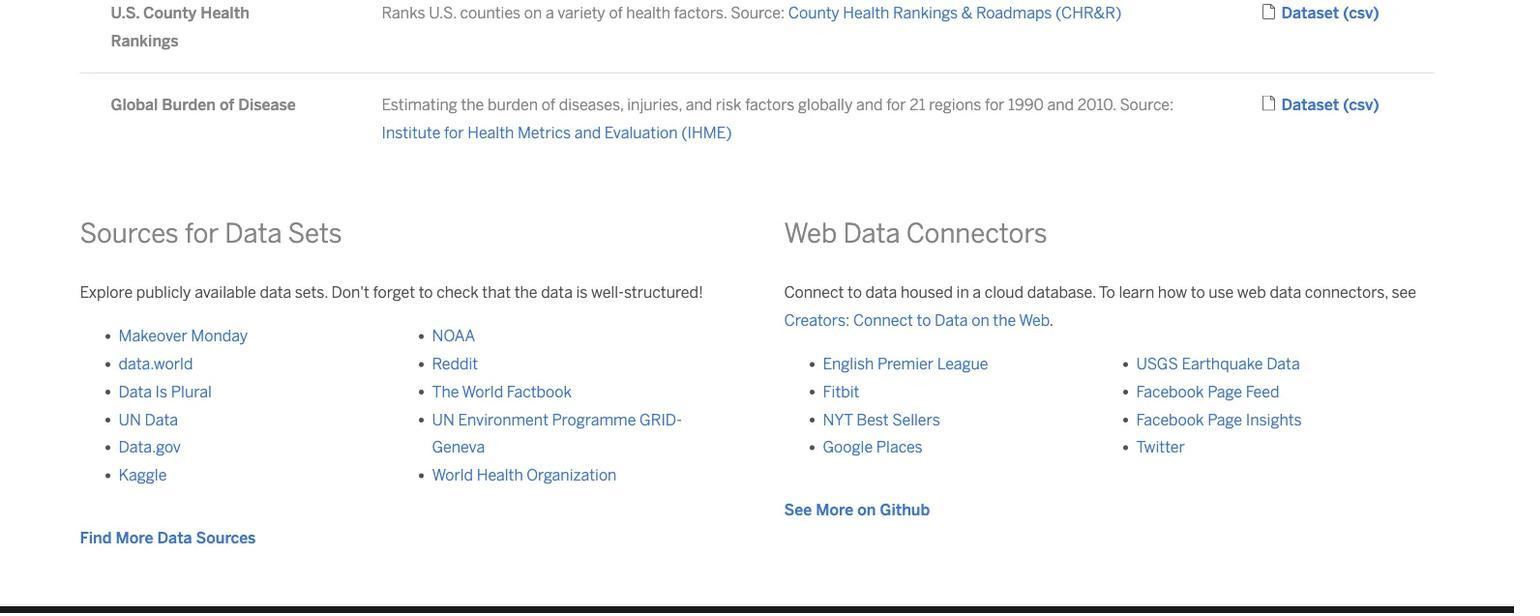 Task type: vqa. For each thing, say whether or not it's contained in the screenshot.
THE TARA.SCHULTZ 'icon'
no



Task type: locate. For each thing, give the bounding box(es) containing it.
noaa reddit the world factbook un environment programme grid- geneva world health organization
[[432, 327, 682, 485]]

more right find
[[116, 529, 153, 547]]

facebook down usgs
[[1136, 383, 1204, 401]]

0 horizontal spatial more
[[116, 529, 153, 547]]

a
[[546, 4, 554, 22], [973, 284, 981, 302]]

of
[[609, 4, 623, 22], [220, 95, 234, 114], [542, 95, 556, 114]]

0 vertical spatial (
[[1343, 4, 1349, 22]]

and down diseases,
[[574, 123, 601, 142]]

1 vertical spatial rankings
[[111, 32, 179, 50]]

dataset ( csv ) for ranks u.s. counties on a variety of health factors. source: county health rankings & roadmaps (chr&r)
[[1282, 4, 1379, 22]]

1 u.s. from the left
[[111, 4, 139, 22]]

on left github at the bottom right of page
[[858, 501, 876, 520]]

1 horizontal spatial of
[[542, 95, 556, 114]]

reddit link
[[432, 355, 478, 373]]

the left burden
[[461, 95, 484, 114]]

1 ) from the top
[[1373, 4, 1379, 22]]

0 vertical spatial source:
[[731, 4, 785, 22]]

data inside usgs earthquake data facebook page feed facebook page insights twitter
[[1267, 355, 1300, 373]]

monday
[[191, 327, 248, 345]]

world
[[462, 383, 503, 401], [432, 466, 473, 485]]

1 vertical spatial on
[[972, 312, 990, 330]]

dataset ( csv )
[[1282, 4, 1379, 22], [1282, 95, 1379, 114]]

1 horizontal spatial more
[[816, 501, 854, 520]]

insights
[[1246, 411, 1302, 429]]

county inside u.s. county health rankings
[[143, 4, 197, 22]]

feed
[[1246, 383, 1280, 401]]

1 vertical spatial the
[[514, 284, 538, 302]]

0 horizontal spatial county
[[143, 4, 197, 22]]

risk
[[716, 95, 742, 114]]

un data link
[[119, 411, 178, 429]]

the down cloud
[[993, 312, 1016, 330]]

2 horizontal spatial on
[[972, 312, 990, 330]]

1 page from the top
[[1208, 383, 1242, 401]]

2 ) from the top
[[1373, 95, 1379, 114]]

1 horizontal spatial rankings
[[893, 4, 958, 22]]

1 county from the left
[[143, 4, 197, 22]]

world up the "environment"
[[462, 383, 503, 401]]

1 vertical spatial more
[[116, 529, 153, 547]]

nyt best sellers link
[[823, 411, 940, 429]]

and up "(ihme)"
[[686, 95, 712, 114]]

1 vertical spatial web
[[1019, 312, 1050, 330]]

0 vertical spatial dataset
[[1282, 4, 1339, 22]]

data left sets. in the left of the page
[[260, 284, 291, 302]]

data left is
[[541, 284, 573, 302]]

source: right the 2010.
[[1120, 95, 1174, 114]]

institute for health metrics and evaluation (ihme) link
[[382, 123, 732, 142]]

the world factbook link
[[432, 383, 572, 401]]

counties
[[460, 4, 521, 22]]

un inside makeover monday data.world data is plural un data data.gov kaggle
[[119, 411, 141, 429]]

rankings
[[893, 4, 958, 22], [111, 32, 179, 50]]

0 vertical spatial facebook
[[1136, 383, 1204, 401]]

of up metrics
[[542, 95, 556, 114]]

diseases,
[[559, 95, 624, 114]]

1 horizontal spatial county
[[788, 4, 840, 22]]

&
[[962, 4, 973, 22]]

geneva
[[432, 438, 485, 457]]

csv for ranks u.s. counties on a variety of health factors. source: county health rankings & roadmaps (chr&r)
[[1349, 4, 1373, 22]]

a left variety
[[546, 4, 554, 22]]

of inside estimating the burden of diseases, injuries, and risk factors globally and for 21 regions for 1990 and 2010. source: institute for health metrics and evaluation (ihme)
[[542, 95, 556, 114]]

kaggle link
[[119, 466, 167, 485]]

facebook up twitter
[[1136, 411, 1204, 429]]

1 vertical spatial dataset
[[1282, 95, 1339, 114]]

a inside connect to data housed in a cloud database. to learn how to use web data connectors, see creators: connect to data on the web .
[[973, 284, 981, 302]]

1 horizontal spatial connect
[[853, 312, 913, 330]]

u.s. up global
[[111, 4, 139, 22]]

available
[[195, 284, 256, 302]]

usgs earthquake data link
[[1136, 355, 1300, 373]]

0 vertical spatial web
[[784, 217, 837, 249]]

un
[[119, 411, 141, 429], [432, 411, 455, 429]]

1 horizontal spatial source:
[[1120, 95, 1174, 114]]

twitter link
[[1136, 438, 1185, 457]]

dataset
[[1282, 4, 1339, 22], [1282, 95, 1339, 114]]

english premier league fitbit nyt best sellers google places
[[823, 355, 989, 457]]

1 horizontal spatial a
[[973, 284, 981, 302]]

organization
[[527, 466, 617, 485]]

connectors,
[[1305, 284, 1388, 302]]

1 un from the left
[[119, 411, 141, 429]]

source:
[[731, 4, 785, 22], [1120, 95, 1174, 114]]

estimating
[[382, 95, 458, 114]]

2 dataset ( csv ) from the top
[[1282, 95, 1379, 114]]

0 horizontal spatial the
[[461, 95, 484, 114]]

rankings up global
[[111, 32, 179, 50]]

sellers
[[892, 411, 940, 429]]

how
[[1158, 284, 1187, 302]]

u.s. right the ranks
[[429, 4, 457, 22]]

0 horizontal spatial a
[[546, 4, 554, 22]]

0 vertical spatial the
[[461, 95, 484, 114]]

2 ( from the top
[[1343, 95, 1349, 114]]

0 horizontal spatial on
[[524, 4, 542, 22]]

for left 21
[[886, 95, 906, 114]]

3 data from the left
[[866, 284, 897, 302]]

health
[[626, 4, 671, 22]]

cloud
[[985, 284, 1024, 302]]

source: inside estimating the burden of diseases, injuries, and risk factors globally and for 21 regions for 1990 and 2010. source: institute for health metrics and evaluation (ihme)
[[1120, 95, 1174, 114]]

the right that
[[514, 284, 538, 302]]

0 vertical spatial a
[[546, 4, 554, 22]]

page down facebook page feed link
[[1208, 411, 1242, 429]]

regions
[[929, 95, 981, 114]]

1 facebook from the top
[[1136, 383, 1204, 401]]

1 ( from the top
[[1343, 4, 1349, 22]]

un up data.gov
[[119, 411, 141, 429]]

health inside u.s. county health rankings
[[201, 4, 249, 22]]

1 vertical spatial a
[[973, 284, 981, 302]]

data
[[225, 217, 282, 249], [843, 217, 900, 249], [935, 312, 968, 330], [1267, 355, 1300, 373], [119, 383, 152, 401], [145, 411, 178, 429], [157, 529, 192, 547]]

u.s.
[[111, 4, 139, 22], [429, 4, 457, 22]]

2 vertical spatial on
[[858, 501, 876, 520]]

more for web
[[816, 501, 854, 520]]

( for estimating the burden of diseases, injuries, and risk factors globally and for 21 regions for 1990 and 2010. source: institute for health metrics and evaluation (ihme)
[[1343, 95, 1349, 114]]

check
[[437, 284, 479, 302]]

that
[[482, 284, 511, 302]]

0 vertical spatial sources
[[80, 217, 179, 249]]

(chr&r)
[[1056, 4, 1122, 22]]

page down earthquake
[[1208, 383, 1242, 401]]

source: right factors.
[[731, 4, 785, 22]]

1 vertical spatial (
[[1343, 95, 1349, 114]]

0 vertical spatial page
[[1208, 383, 1242, 401]]

creators: connect to data on the web link
[[784, 312, 1050, 330]]

2 data from the left
[[541, 284, 573, 302]]

facebook page feed link
[[1136, 383, 1280, 401]]

premier
[[878, 355, 934, 373]]

1 vertical spatial sources
[[196, 529, 256, 547]]

county health rankings & roadmaps (chr&r) link
[[788, 4, 1122, 22]]

u.s. county health rankings
[[111, 4, 249, 50]]

county up globally
[[788, 4, 840, 22]]

1 horizontal spatial web
[[1019, 312, 1050, 330]]

2 dataset from the top
[[1282, 95, 1339, 114]]

global burden of disease
[[111, 95, 296, 114]]

0 horizontal spatial rankings
[[111, 32, 179, 50]]

of right burden
[[220, 95, 234, 114]]

health inside estimating the burden of diseases, injuries, and risk factors globally and for 21 regions for 1990 and 2010. source: institute for health metrics and evaluation (ihme)
[[468, 123, 514, 142]]

data right web
[[1270, 284, 1302, 302]]

csv
[[1349, 4, 1373, 22], [1349, 95, 1373, 114]]

0 vertical spatial on
[[524, 4, 542, 22]]

(ihme)
[[681, 123, 732, 142]]

web up creators:
[[784, 217, 837, 249]]

on down cloud
[[972, 312, 990, 330]]

1 horizontal spatial on
[[858, 501, 876, 520]]

to up creators:
[[848, 284, 862, 302]]

on inside see more on github link
[[858, 501, 876, 520]]

2 un from the left
[[432, 411, 455, 429]]

nyt
[[823, 411, 853, 429]]

2 csv from the top
[[1349, 95, 1373, 114]]

1 horizontal spatial un
[[432, 411, 455, 429]]

on right "counties"
[[524, 4, 542, 22]]

0 vertical spatial dataset ( csv )
[[1282, 4, 1379, 22]]

1 horizontal spatial sources
[[196, 529, 256, 547]]

fitbit
[[823, 383, 860, 401]]

for left 1990
[[985, 95, 1005, 114]]

un down the
[[432, 411, 455, 429]]

dataset ( csv ) for estimating the burden of diseases, injuries, and risk factors globally and for 21 regions for 1990 and 2010. source: institute for health metrics and evaluation (ihme)
[[1282, 95, 1379, 114]]

web down database. on the right of the page
[[1019, 312, 1050, 330]]

the
[[461, 95, 484, 114], [514, 284, 538, 302], [993, 312, 1016, 330]]

english
[[823, 355, 874, 373]]

0 vertical spatial world
[[462, 383, 503, 401]]

1 horizontal spatial u.s.
[[429, 4, 457, 22]]

1 dataset from the top
[[1282, 4, 1339, 22]]

1 vertical spatial page
[[1208, 411, 1242, 429]]

1 vertical spatial world
[[432, 466, 473, 485]]

2 horizontal spatial the
[[993, 312, 1016, 330]]

world down geneva
[[432, 466, 473, 485]]

metrics
[[518, 123, 571, 142]]

0 horizontal spatial un
[[119, 411, 141, 429]]

plural
[[171, 383, 212, 401]]

1 vertical spatial )
[[1373, 95, 1379, 114]]

more right see
[[816, 501, 854, 520]]

0 vertical spatial more
[[816, 501, 854, 520]]

2 vertical spatial the
[[993, 312, 1016, 330]]

of left the health
[[609, 4, 623, 22]]

0 horizontal spatial u.s.
[[111, 4, 139, 22]]

0 horizontal spatial sources
[[80, 217, 179, 249]]

1 vertical spatial source:
[[1120, 95, 1174, 114]]

1 vertical spatial facebook
[[1136, 411, 1204, 429]]

publicly
[[136, 284, 191, 302]]

0 horizontal spatial of
[[220, 95, 234, 114]]

1 vertical spatial dataset ( csv )
[[1282, 95, 1379, 114]]

data up "creators: connect to data on the web" link
[[866, 284, 897, 302]]

to
[[419, 284, 433, 302], [848, 284, 862, 302], [1191, 284, 1205, 302], [917, 312, 931, 330]]

0 vertical spatial )
[[1373, 4, 1379, 22]]

web data connectors
[[784, 217, 1048, 249]]

connect to data housed in a cloud database. to learn how to use web data connectors, see creators: connect to data on the web .
[[784, 284, 1417, 330]]

noaa
[[432, 327, 475, 345]]

github
[[880, 501, 930, 520]]

0 vertical spatial connect
[[784, 284, 844, 302]]

1 dataset ( csv ) from the top
[[1282, 4, 1379, 22]]

1 horizontal spatial the
[[514, 284, 538, 302]]

4 data from the left
[[1270, 284, 1302, 302]]

1 csv from the top
[[1349, 4, 1373, 22]]

county up burden
[[143, 4, 197, 22]]

un environment programme grid- geneva link
[[432, 411, 682, 457]]

rankings left &
[[893, 4, 958, 22]]

connect up the english premier league link
[[853, 312, 913, 330]]

0 horizontal spatial connect
[[784, 284, 844, 302]]

1 vertical spatial csv
[[1349, 95, 1373, 114]]

to
[[1099, 284, 1115, 302]]

forget
[[373, 284, 415, 302]]

kaggle
[[119, 466, 167, 485]]

structured!
[[624, 284, 703, 302]]

0 vertical spatial csv
[[1349, 4, 1373, 22]]

2 u.s. from the left
[[429, 4, 457, 22]]

on
[[524, 4, 542, 22], [972, 312, 990, 330], [858, 501, 876, 520]]

connect up creators:
[[784, 284, 844, 302]]

a right in
[[973, 284, 981, 302]]

0 vertical spatial rankings
[[893, 4, 958, 22]]

health
[[201, 4, 249, 22], [843, 4, 890, 22], [468, 123, 514, 142], [477, 466, 523, 485]]



Task type: describe. For each thing, give the bounding box(es) containing it.
and right globally
[[856, 95, 883, 114]]

globally
[[798, 95, 853, 114]]

web
[[1237, 284, 1266, 302]]

reddit
[[432, 355, 478, 373]]

factors.
[[674, 4, 727, 22]]

usgs earthquake data facebook page feed facebook page insights twitter
[[1136, 355, 1302, 457]]

see
[[1392, 284, 1417, 302]]

find more data sources
[[80, 529, 256, 547]]

is
[[576, 284, 588, 302]]

housed
[[901, 284, 953, 302]]

2 facebook from the top
[[1136, 411, 1204, 429]]

0 horizontal spatial web
[[784, 217, 837, 249]]

fitbit link
[[823, 383, 860, 401]]

disease
[[238, 95, 296, 114]]

2 page from the top
[[1208, 411, 1242, 429]]

environment
[[458, 411, 549, 429]]

health inside noaa reddit the world factbook un environment programme grid- geneva world health organization
[[477, 466, 523, 485]]

for right "institute"
[[444, 123, 464, 142]]

sets
[[288, 217, 342, 249]]

sources for data sets
[[80, 217, 342, 249]]

1 vertical spatial connect
[[853, 312, 913, 330]]

u.s. inside u.s. county health rankings
[[111, 4, 139, 22]]

estimating the burden of diseases, injuries, and risk factors globally and for 21 regions for 1990 and 2010. source: institute for health metrics and evaluation (ihme)
[[382, 95, 1174, 142]]

the inside connect to data housed in a cloud database. to learn how to use web data connectors, see creators: connect to data on the web .
[[993, 312, 1016, 330]]

1990
[[1008, 95, 1044, 114]]

data inside connect to data housed in a cloud database. to learn how to use web data connectors, see creators: connect to data on the web .
[[935, 312, 968, 330]]

explore publicly available data sets. don't forget to check that the data is well-structured!
[[80, 284, 703, 302]]

google places link
[[823, 438, 923, 457]]

21
[[910, 95, 926, 114]]

web inside connect to data housed in a cloud database. to learn how to use web data connectors, see creators: connect to data on the web .
[[1019, 312, 1050, 330]]

facebook page insights link
[[1136, 411, 1302, 429]]

burden
[[162, 95, 216, 114]]

see more on github link
[[784, 497, 930, 525]]

noaa link
[[432, 327, 475, 345]]

csv for estimating the burden of diseases, injuries, and risk factors globally and for 21 regions for 1990 and 2010. source: institute for health metrics and evaluation (ihme)
[[1349, 95, 1373, 114]]

evaluation
[[605, 123, 678, 142]]

un inside noaa reddit the world factbook un environment programme grid- geneva world health organization
[[432, 411, 455, 429]]

burden
[[488, 95, 538, 114]]

is
[[155, 383, 168, 401]]

global
[[111, 95, 158, 114]]

to left the use
[[1191, 284, 1205, 302]]

programme
[[552, 411, 636, 429]]

for up available
[[185, 217, 219, 249]]

learn
[[1119, 284, 1155, 302]]

earthquake
[[1182, 355, 1263, 373]]

to down housed
[[917, 312, 931, 330]]

dataset for ranks u.s. counties on a variety of health factors. source: county health rankings & roadmaps (chr&r)
[[1282, 4, 1339, 22]]

) for ranks u.s. counties on a variety of health factors. source: county health rankings & roadmaps (chr&r)
[[1373, 4, 1379, 22]]

makeover monday data.world data is plural un data data.gov kaggle
[[119, 327, 248, 485]]

injuries,
[[627, 95, 682, 114]]

makeover monday link
[[119, 327, 248, 345]]

the
[[432, 383, 459, 401]]

explore
[[80, 284, 133, 302]]

grid-
[[640, 411, 682, 429]]

places
[[876, 438, 923, 457]]

usgs
[[1136, 355, 1178, 373]]

factors
[[745, 95, 795, 114]]

2 horizontal spatial of
[[609, 4, 623, 22]]

( for ranks u.s. counties on a variety of health factors. source: county health rankings & roadmaps (chr&r)
[[1343, 4, 1349, 22]]

data is plural link
[[119, 383, 212, 401]]

more for sources
[[116, 529, 153, 547]]

database.
[[1027, 284, 1096, 302]]

league
[[937, 355, 989, 373]]

ranks
[[382, 4, 425, 22]]

to left check
[[419, 284, 433, 302]]

data.world
[[119, 355, 193, 373]]

see
[[784, 501, 812, 520]]

best
[[857, 411, 889, 429]]

find
[[80, 529, 112, 547]]

rankings inside u.s. county health rankings
[[111, 32, 179, 50]]

data.gov link
[[119, 438, 181, 457]]

.
[[1050, 312, 1054, 330]]

on inside connect to data housed in a cloud database. to learn how to use web data connectors, see creators: connect to data on the web .
[[972, 312, 990, 330]]

find more data sources link
[[80, 525, 256, 553]]

see more on github
[[784, 501, 930, 520]]

connectors
[[906, 217, 1048, 249]]

twitter
[[1136, 438, 1185, 457]]

institute
[[382, 123, 441, 142]]

0 horizontal spatial source:
[[731, 4, 785, 22]]

2 county from the left
[[788, 4, 840, 22]]

variety
[[558, 4, 605, 22]]

in
[[957, 284, 969, 302]]

factbook
[[507, 383, 572, 401]]

) for estimating the burden of diseases, injuries, and risk factors globally and for 21 regions for 1990 and 2010. source: institute for health metrics and evaluation (ihme)
[[1373, 95, 1379, 114]]

don't
[[331, 284, 370, 302]]

sets.
[[295, 284, 328, 302]]

world health organization link
[[432, 466, 617, 485]]

dataset for estimating the burden of diseases, injuries, and risk factors globally and for 21 regions for 1990 and 2010. source: institute for health metrics and evaluation (ihme)
[[1282, 95, 1339, 114]]

google
[[823, 438, 873, 457]]

1 data from the left
[[260, 284, 291, 302]]

data.world link
[[119, 355, 193, 373]]

creators:
[[784, 312, 850, 330]]

2010.
[[1078, 95, 1116, 114]]

makeover
[[119, 327, 187, 345]]

data inside find more data sources link
[[157, 529, 192, 547]]

well-
[[591, 284, 624, 302]]

the inside estimating the burden of diseases, injuries, and risk factors globally and for 21 regions for 1990 and 2010. source: institute for health metrics and evaluation (ihme)
[[461, 95, 484, 114]]

roadmaps
[[976, 4, 1052, 22]]

and right 1990
[[1047, 95, 1074, 114]]



